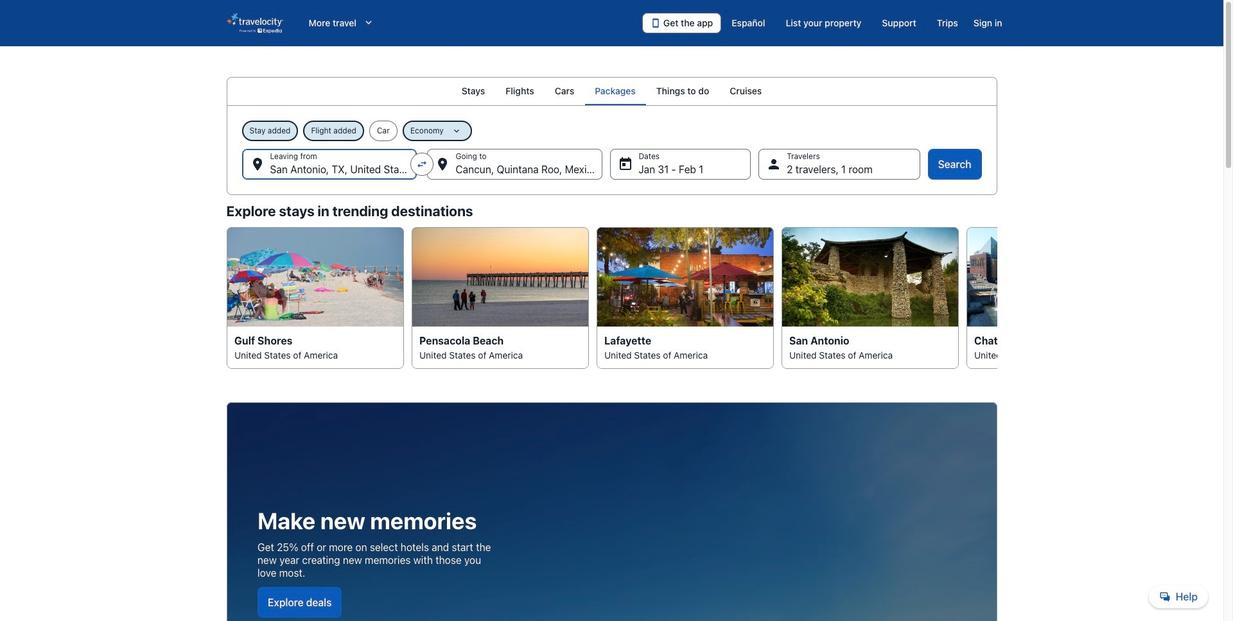 Task type: locate. For each thing, give the bounding box(es) containing it.
download the app button image
[[651, 18, 661, 28]]

lafayette showing a bar and night scenes as well as a small group of people image
[[596, 227, 774, 327]]

chattanooga which includes modern architecture, a fountain and a river or creek image
[[967, 227, 1144, 327]]

show next card image
[[990, 291, 1005, 306]]

tab list
[[226, 77, 997, 105]]

pensacola beach which includes a beach, a sunset and general coastal views image
[[411, 227, 589, 327]]

main content
[[0, 77, 1224, 622]]



Task type: describe. For each thing, give the bounding box(es) containing it.
gulf shores showing general coastal views and a sandy beach as well as a small group of people image
[[226, 227, 404, 327]]

travelocity logo image
[[226, 13, 283, 33]]

swap origin and destination values image
[[417, 159, 428, 170]]

japanese tea gardens featuring a garden and a pond image
[[782, 227, 959, 327]]

show previous card image
[[219, 291, 234, 306]]



Task type: vqa. For each thing, say whether or not it's contained in the screenshot.
Kyōto which includes street scenes and a small town or village as well as a small group of people Image in the bottom of the page
no



